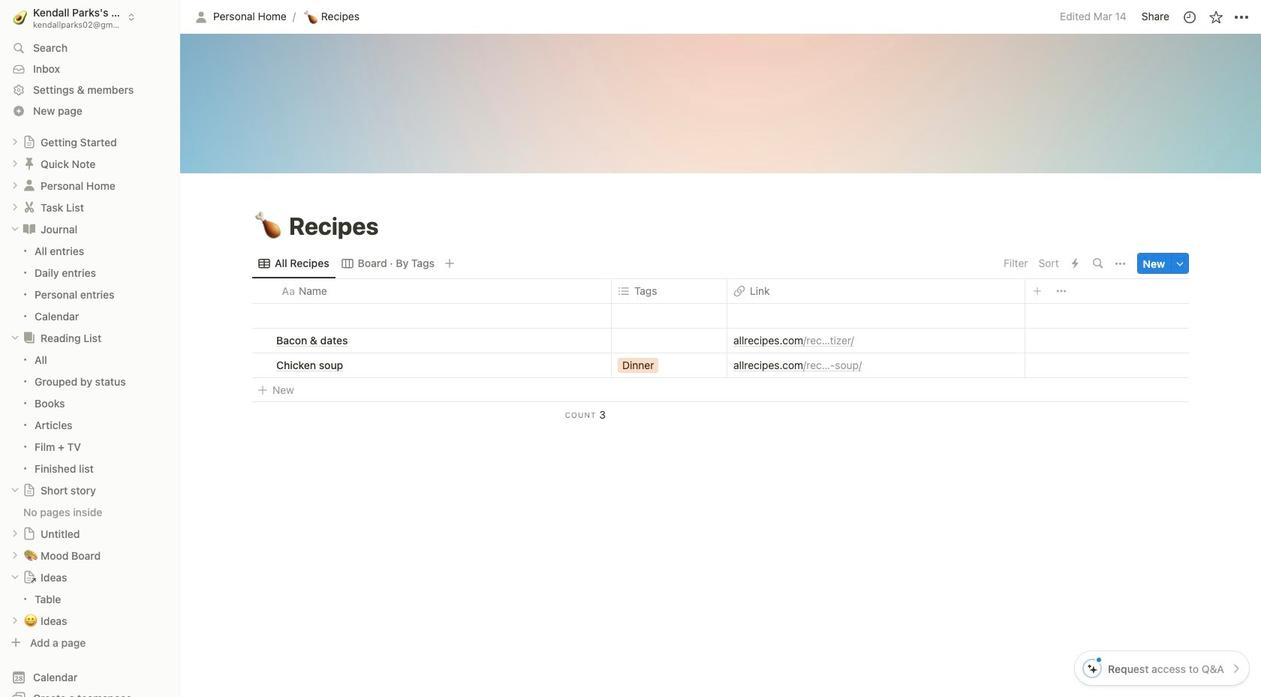 Task type: describe. For each thing, give the bounding box(es) containing it.
close image
[[11, 573, 20, 582]]

5 open image from the top
[[11, 551, 20, 561]]

😀 image
[[24, 612, 38, 630]]

close image for 1st group from the bottom of the page
[[11, 334, 20, 343]]

4 open image from the top
[[11, 530, 20, 539]]

1 group from the top
[[0, 240, 180, 327]]

2 tab from the left
[[335, 253, 441, 274]]

2 group from the top
[[0, 349, 180, 480]]



Task type: locate. For each thing, give the bounding box(es) containing it.
tab list
[[252, 249, 1000, 279]]

favorite image
[[1209, 9, 1224, 24]]

1 tab from the left
[[252, 253, 335, 274]]

group
[[0, 240, 180, 327], [0, 349, 180, 480]]

3 open image from the top
[[11, 181, 20, 190]]

2 vertical spatial close image
[[11, 486, 20, 495]]

1 open image from the top
[[11, 138, 20, 147]]

3 close image from the top
[[11, 486, 20, 495]]

open image
[[11, 203, 20, 212], [11, 617, 20, 626]]

2 open image from the top
[[11, 159, 20, 168]]

1 close image from the top
[[11, 225, 20, 234]]

2 open image from the top
[[11, 617, 20, 626]]

1 vertical spatial 🍗 image
[[255, 209, 282, 244]]

0 vertical spatial group
[[0, 240, 180, 327]]

0 vertical spatial 🍗 image
[[304, 8, 318, 25]]

close image for 2nd group from the bottom
[[11, 225, 20, 234]]

2 close image from the top
[[11, 334, 20, 343]]

updates image
[[1183, 9, 1198, 24]]

🍗 image
[[304, 8, 318, 25], [255, 209, 282, 244]]

🥑 image
[[13, 8, 27, 27]]

create and view automations image
[[1073, 259, 1079, 269]]

0 vertical spatial open image
[[11, 203, 20, 212]]

close image
[[11, 225, 20, 234], [11, 334, 20, 343], [11, 486, 20, 495]]

1 horizontal spatial 🍗 image
[[304, 8, 318, 25]]

1 vertical spatial open image
[[11, 617, 20, 626]]

1 open image from the top
[[11, 203, 20, 212]]

tab
[[252, 253, 335, 274], [335, 253, 441, 274]]

0 vertical spatial close image
[[11, 225, 20, 234]]

1 vertical spatial group
[[0, 349, 180, 480]]

open image
[[11, 138, 20, 147], [11, 159, 20, 168], [11, 181, 20, 190], [11, 530, 20, 539], [11, 551, 20, 561]]

change page icon image
[[23, 135, 36, 149], [22, 156, 37, 171], [22, 178, 37, 193], [22, 200, 37, 215], [22, 222, 37, 237], [22, 331, 37, 346], [23, 484, 36, 497], [23, 527, 36, 541], [23, 571, 36, 585]]

1 vertical spatial close image
[[11, 334, 20, 343]]

🎨 image
[[24, 547, 38, 564]]

0 horizontal spatial 🍗 image
[[255, 209, 282, 244]]



Task type: vqa. For each thing, say whether or not it's contained in the screenshot.
2nd Open image from the bottom of the page's CHANGE PAGE ICON
no



